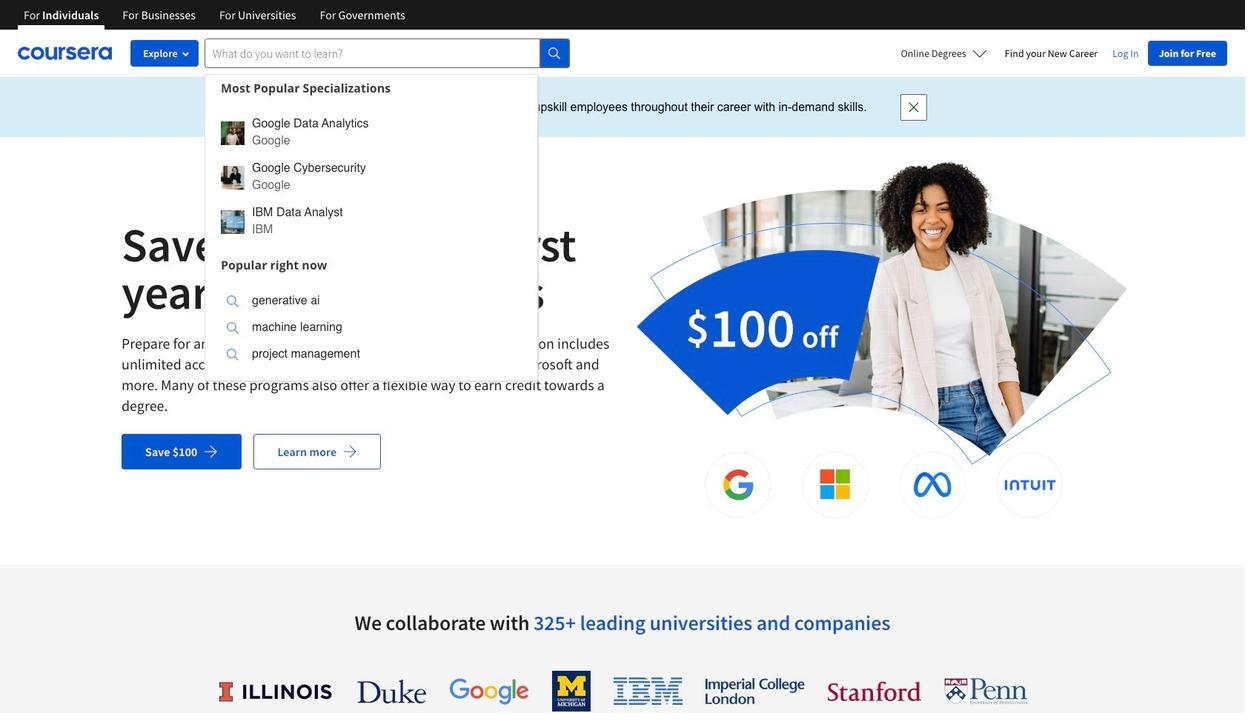 Task type: describe. For each thing, give the bounding box(es) containing it.
autocomplete results list box
[[205, 74, 538, 382]]

university of illinois at urbana-champaign image
[[218, 680, 334, 704]]

banner navigation
[[12, 0, 417, 30]]

university of pennsylvania image
[[944, 678, 1027, 706]]

google image
[[449, 678, 529, 706]]

stanford university image
[[828, 682, 921, 702]]

duke university image
[[357, 680, 426, 704]]

university of michigan image
[[552, 672, 591, 712]]



Task type: locate. For each thing, give the bounding box(es) containing it.
imperial college london image
[[706, 679, 805, 705]]

coursera image
[[18, 42, 112, 65]]

2 list box from the top
[[205, 279, 537, 381]]

1 list box from the top
[[205, 102, 537, 252]]

What do you want to learn? text field
[[205, 39, 540, 68]]

1 vertical spatial list box
[[205, 279, 537, 381]]

suggestion image image
[[221, 121, 245, 145], [221, 166, 245, 189], [221, 210, 245, 234], [227, 295, 239, 307], [227, 322, 239, 334], [227, 349, 239, 361]]

0 vertical spatial list box
[[205, 102, 537, 252]]

ibm image
[[614, 678, 683, 706]]

list box
[[205, 102, 537, 252], [205, 279, 537, 381]]

alert
[[0, 78, 1245, 137]]

None search field
[[205, 39, 570, 382]]



Task type: vqa. For each thing, say whether or not it's contained in the screenshot.
the bottommost Certificate
no



